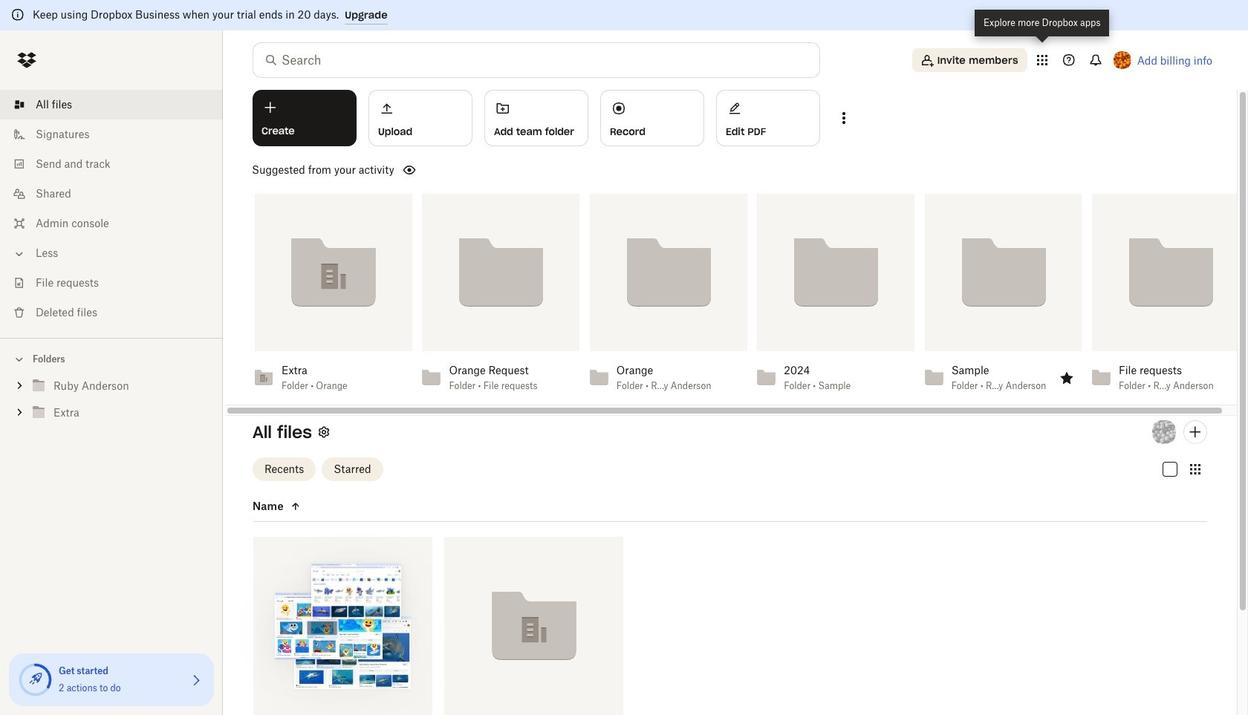 Task type: vqa. For each thing, say whether or not it's contained in the screenshot.
list item
yes



Task type: describe. For each thing, give the bounding box(es) containing it.
folder settings image
[[315, 424, 333, 441]]

less image
[[12, 247, 27, 262]]



Task type: locate. For each thing, give the bounding box(es) containing it.
ruby anderson image
[[1153, 421, 1177, 444]]

team member folder, ruby anderson row
[[253, 537, 433, 716]]

list
[[0, 81, 223, 338]]

alert
[[0, 0, 1249, 30]]

account menu image
[[1114, 51, 1132, 69]]

team shared folder, extra row
[[444, 537, 624, 716]]

dropbox image
[[12, 45, 42, 75]]

group
[[0, 370, 223, 438]]

add team members image
[[1187, 424, 1205, 441]]

list item
[[0, 90, 223, 120]]

Search in folder "Dropbox" text field
[[282, 51, 789, 69]]



